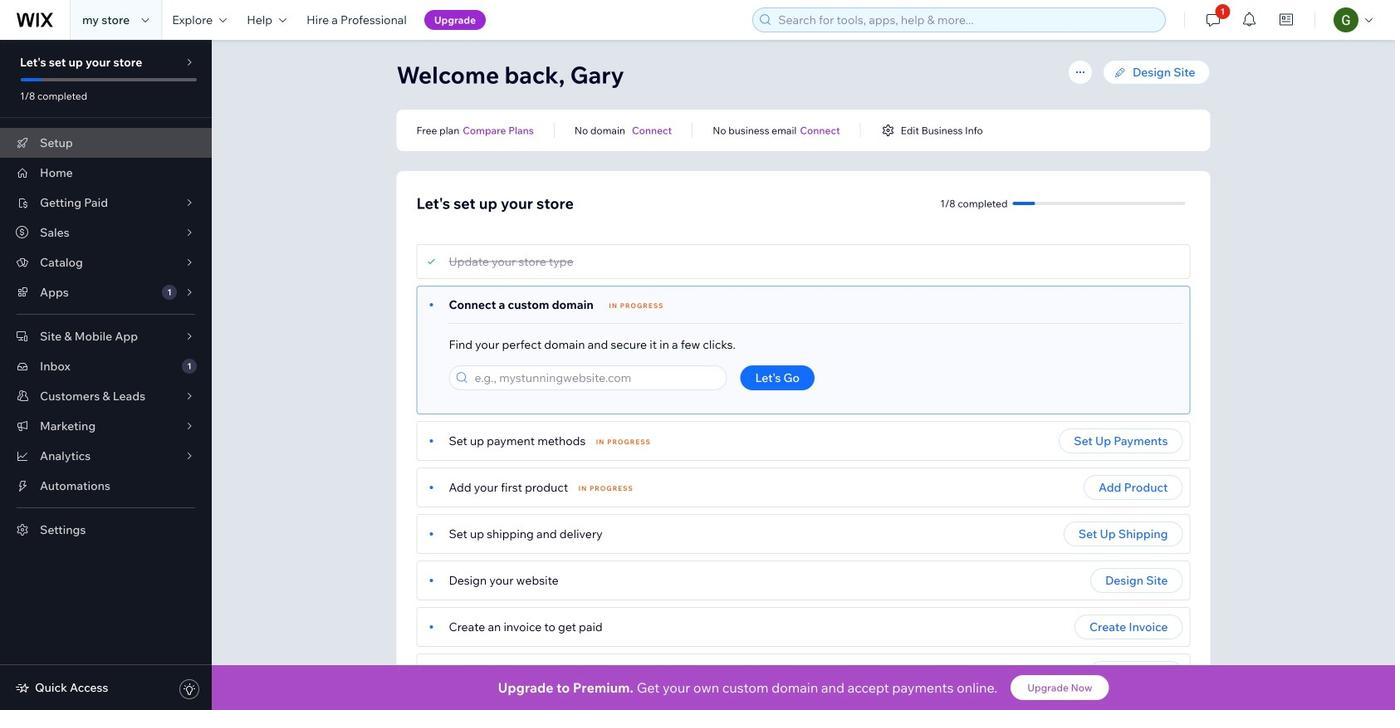 Task type: vqa. For each thing, say whether or not it's contained in the screenshot.
City to the top
no



Task type: describe. For each thing, give the bounding box(es) containing it.
sidebar element
[[0, 40, 212, 710]]

Search for tools, apps, help & more... field
[[773, 8, 1160, 32]]



Task type: locate. For each thing, give the bounding box(es) containing it.
e.g., mystunningwebsite.com field
[[470, 366, 721, 390]]



